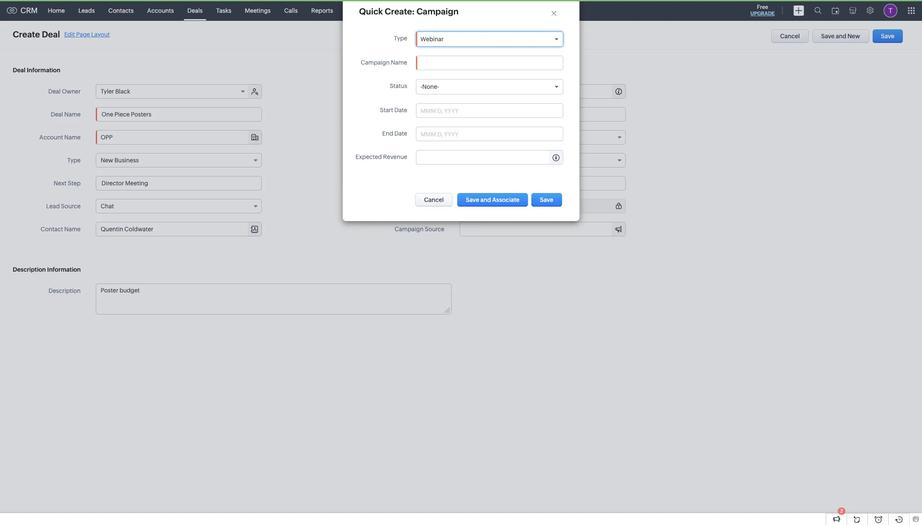 Task type: vqa. For each thing, say whether or not it's contained in the screenshot.
Lead Reports on the left top
no



Task type: describe. For each thing, give the bounding box(es) containing it.
-none-
[[421, 84, 439, 90]]

documents link
[[385, 0, 431, 21]]

campaign for campaign source
[[395, 226, 424, 233]]

source for campaign source
[[425, 226, 445, 233]]

deal information
[[13, 67, 60, 74]]

home link
[[41, 0, 72, 21]]

upgrade
[[751, 11, 775, 17]]

create: campaign
[[385, 6, 459, 16]]

reports
[[311, 7, 333, 14]]

quick create: campaign
[[359, 6, 459, 16]]

information for description information
[[47, 267, 81, 273]]

account name
[[39, 134, 81, 141]]

contact
[[41, 226, 63, 233]]

crm link
[[7, 6, 38, 15]]

quick
[[359, 6, 383, 16]]

save for save and new
[[821, 33, 835, 40]]

deals link
[[181, 0, 209, 21]]

description information
[[13, 267, 81, 273]]

calls link
[[278, 0, 305, 21]]

save button
[[873, 29, 903, 43]]

visits link
[[431, 0, 459, 21]]

page
[[76, 31, 90, 38]]

accounts link
[[140, 0, 181, 21]]

name for deal name
[[64, 111, 81, 118]]

calls
[[284, 7, 298, 14]]

start date
[[380, 107, 407, 114]]

owner
[[62, 88, 81, 95]]

next
[[54, 180, 67, 187]]

lead
[[46, 203, 60, 210]]

for
[[422, 157, 431, 164]]

new
[[848, 33, 860, 40]]

none-
[[422, 84, 439, 90]]

expected
[[356, 154, 382, 161]]

end
[[382, 130, 393, 137]]

name for contact name
[[64, 226, 81, 233]]

edit
[[64, 31, 75, 38]]

contact name
[[41, 226, 81, 233]]

next step
[[54, 180, 81, 187]]

contacts link
[[102, 0, 140, 21]]

-
[[421, 84, 422, 90]]

reason
[[400, 157, 421, 164]]

status
[[390, 83, 407, 90]]

meetings link
[[238, 0, 278, 21]]

and
[[836, 33, 847, 40]]

accounts
[[147, 7, 174, 14]]

date for end date
[[395, 130, 407, 137]]

visits
[[438, 7, 453, 14]]

reason for loss
[[400, 157, 445, 164]]

campaign for campaign name
[[361, 59, 390, 66]]

step
[[68, 180, 81, 187]]

meetings
[[245, 7, 271, 14]]

MMM D, YYYY text field
[[460, 107, 626, 122]]

deal name
[[51, 111, 81, 118]]

documents
[[392, 7, 424, 14]]

MMM d, yyyy
 text field
[[421, 131, 490, 138]]

name for campaign name
[[391, 59, 407, 66]]

cancel button
[[772, 29, 809, 43]]

Webinar field
[[416, 32, 563, 46]]

free
[[757, 4, 768, 10]]

cancel
[[781, 33, 800, 40]]

create deal edit page layout
[[13, 29, 110, 39]]

reports link
[[305, 0, 340, 21]]

description for description
[[49, 288, 81, 295]]

-None- field
[[416, 80, 563, 94]]



Task type: locate. For each thing, give the bounding box(es) containing it.
information down contact name
[[47, 267, 81, 273]]

save for save
[[881, 33, 895, 40]]

name
[[391, 59, 407, 66], [64, 111, 81, 118], [64, 134, 81, 141], [64, 226, 81, 233]]

closing date
[[409, 111, 445, 118]]

revenue
[[383, 154, 407, 161]]

webinar
[[421, 36, 444, 43]]

type
[[394, 35, 407, 42], [67, 157, 81, 164]]

1 horizontal spatial description
[[49, 288, 81, 295]]

tasks link
[[209, 0, 238, 21]]

campaigns
[[347, 7, 379, 14]]

deal down create
[[13, 67, 25, 74]]

save and new button
[[813, 29, 869, 43]]

date right end
[[395, 130, 407, 137]]

1 vertical spatial type
[[67, 157, 81, 164]]

leads
[[78, 7, 95, 14]]

crm
[[20, 6, 38, 15]]

start
[[380, 107, 393, 114]]

date for closing date
[[432, 111, 445, 118]]

layout
[[91, 31, 110, 38]]

description for description information
[[13, 267, 46, 273]]

save inside button
[[821, 33, 835, 40]]

date
[[395, 107, 407, 114], [432, 111, 445, 118], [395, 130, 407, 137]]

save inside button
[[881, 33, 895, 40]]

campaign name
[[361, 59, 407, 66]]

deal owner
[[48, 88, 81, 95]]

save
[[821, 33, 835, 40], [881, 33, 895, 40]]

0 horizontal spatial save
[[821, 33, 835, 40]]

contacts
[[108, 7, 134, 14]]

end date
[[382, 130, 407, 137]]

name for account name
[[64, 134, 81, 141]]

deal left edit
[[42, 29, 60, 39]]

0 horizontal spatial description
[[13, 267, 46, 273]]

deal left owner
[[48, 88, 61, 95]]

1 horizontal spatial campaign
[[395, 226, 424, 233]]

stage
[[428, 134, 445, 141]]

date for start date
[[395, 107, 407, 114]]

0 horizontal spatial type
[[67, 157, 81, 164]]

0 vertical spatial information
[[27, 67, 60, 74]]

create
[[13, 29, 40, 39]]

name down owner
[[64, 111, 81, 118]]

name right account
[[64, 134, 81, 141]]

account
[[39, 134, 63, 141]]

deal for deal information
[[13, 67, 25, 74]]

edit page layout link
[[64, 31, 110, 38]]

0 vertical spatial source
[[61, 203, 81, 210]]

1 vertical spatial information
[[47, 267, 81, 273]]

2 save from the left
[[881, 33, 895, 40]]

amount
[[422, 88, 445, 95]]

0 horizontal spatial campaign
[[361, 59, 390, 66]]

MMM d, yyyy
 text field
[[421, 107, 490, 114]]

1 horizontal spatial type
[[394, 35, 407, 42]]

0 vertical spatial campaign
[[361, 59, 390, 66]]

None submit
[[532, 194, 562, 207]]

0 horizontal spatial source
[[61, 203, 81, 210]]

deal for deal owner
[[48, 88, 61, 95]]

0 vertical spatial description
[[13, 267, 46, 273]]

description
[[13, 267, 46, 273], [49, 288, 81, 295]]

source for lead source
[[61, 203, 81, 210]]

name right contact
[[64, 226, 81, 233]]

1 vertical spatial description
[[49, 288, 81, 295]]

save and new
[[821, 33, 860, 40]]

1 vertical spatial campaign
[[395, 226, 424, 233]]

closing
[[409, 111, 430, 118]]

date right start
[[395, 107, 407, 114]]

1 horizontal spatial source
[[425, 226, 445, 233]]

source
[[61, 203, 81, 210], [425, 226, 445, 233]]

2
[[841, 509, 843, 514]]

campaign
[[361, 59, 390, 66], [395, 226, 424, 233]]

expected revenue
[[356, 154, 407, 161]]

lead source
[[46, 203, 81, 210]]

1 horizontal spatial save
[[881, 33, 895, 40]]

leads link
[[72, 0, 102, 21]]

loss
[[432, 157, 445, 164]]

campaigns link
[[340, 0, 385, 21]]

campaign source
[[395, 226, 445, 233]]

0 vertical spatial type
[[394, 35, 407, 42]]

deal
[[42, 29, 60, 39], [13, 67, 25, 74], [48, 88, 61, 95], [51, 111, 63, 118]]

tasks
[[216, 7, 231, 14]]

None text field
[[470, 85, 626, 98], [96, 107, 262, 122], [96, 176, 262, 191], [460, 176, 626, 191], [96, 284, 451, 315], [470, 85, 626, 98], [96, 107, 262, 122], [96, 176, 262, 191], [460, 176, 626, 191], [96, 284, 451, 315]]

type up step at top left
[[67, 157, 81, 164]]

home
[[48, 7, 65, 14]]

save right new
[[881, 33, 895, 40]]

information up the deal owner
[[27, 67, 60, 74]]

None button
[[415, 194, 453, 207], [457, 194, 528, 207], [415, 194, 453, 207], [457, 194, 528, 207]]

information for deal information
[[27, 67, 60, 74]]

free upgrade
[[751, 4, 775, 17]]

deal up account name
[[51, 111, 63, 118]]

1 vertical spatial source
[[425, 226, 445, 233]]

date right closing
[[432, 111, 445, 118]]

type down quick create: campaign
[[394, 35, 407, 42]]

deals
[[188, 7, 203, 14]]

name up status
[[391, 59, 407, 66]]

information
[[27, 67, 60, 74], [47, 267, 81, 273]]

deal for deal name
[[51, 111, 63, 118]]

save left and
[[821, 33, 835, 40]]

1 save from the left
[[821, 33, 835, 40]]



